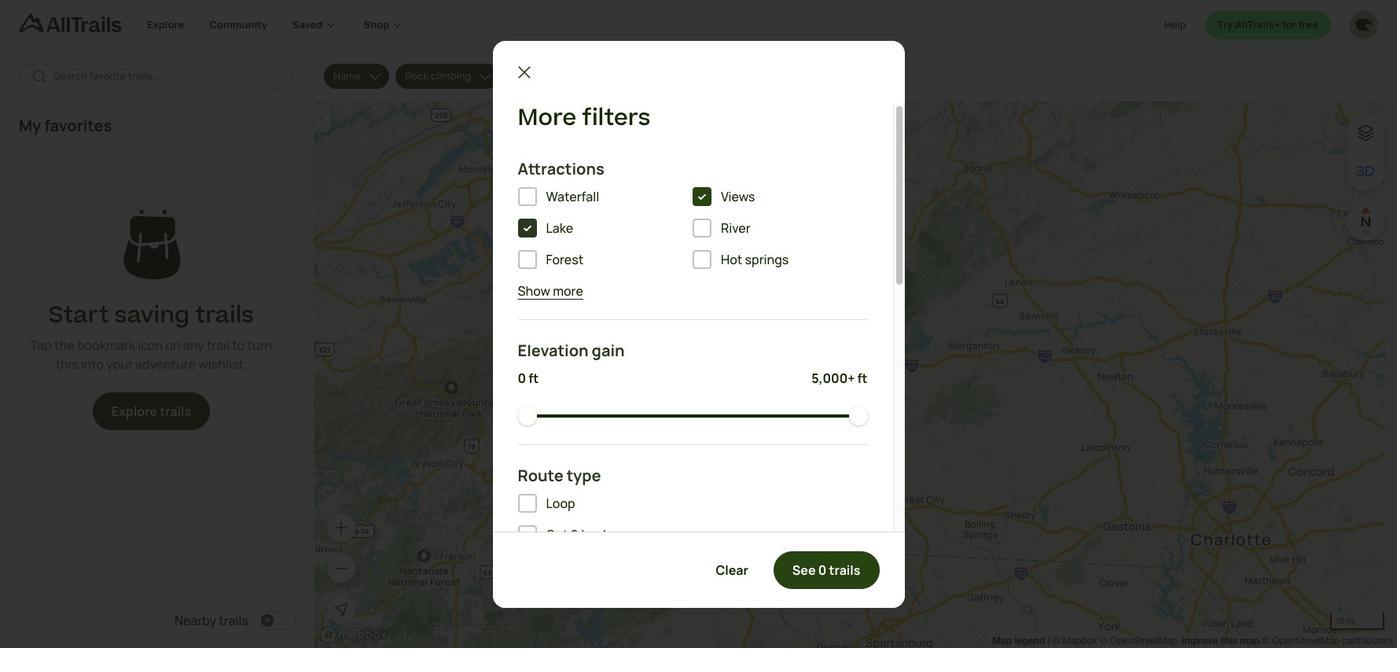 Task type: locate. For each thing, give the bounding box(es) containing it.
1 horizontal spatial ©
[[1100, 636, 1108, 647]]

ft
[[529, 370, 539, 387], [858, 370, 868, 387]]

help link
[[1165, 11, 1187, 39]]

2 horizontal spatial ©
[[1263, 636, 1270, 647]]

0 horizontal spatial this
[[56, 356, 78, 373]]

easy • 2 button
[[506, 64, 583, 89]]

© right mapbox
[[1100, 636, 1108, 647]]

route type
[[518, 465, 601, 486]]

|
[[1048, 636, 1050, 647]]

ft for 0 ft
[[529, 370, 539, 387]]

©
[[1053, 636, 1060, 647], [1100, 636, 1108, 647], [1263, 636, 1270, 647]]

0 vertical spatial this
[[56, 356, 78, 373]]

loop
[[546, 495, 575, 512]]

trails inside more filters dialog
[[829, 561, 861, 579]]

this left map
[[1221, 635, 1238, 647]]

explore inside button
[[111, 403, 157, 420]]

trails right the see
[[829, 561, 861, 579]]

1 vertical spatial explore
[[111, 403, 157, 420]]

lake
[[546, 219, 574, 237]]

© right | on the bottom right of page
[[1053, 636, 1060, 647]]

© openstreetmap contributors link
[[1263, 636, 1394, 647]]

clear
[[716, 561, 749, 579]]

group containing waterfall
[[518, 187, 868, 281]]

rock climbing
[[405, 69, 471, 83]]

my favorites
[[19, 115, 112, 136]]

ft right 5,000+
[[858, 370, 868, 387]]

list
[[993, 633, 1394, 648]]

map options image
[[1357, 123, 1376, 142]]

2 ft from the left
[[858, 370, 868, 387]]

0 vertical spatial group
[[518, 187, 868, 281]]

0 inside button
[[819, 561, 827, 579]]

© right map
[[1263, 636, 1270, 647]]

group for route type
[[518, 494, 868, 576]]

openstreetmap right map
[[1273, 636, 1340, 647]]

1 ft from the left
[[529, 370, 539, 387]]

1 horizontal spatial this
[[1221, 635, 1238, 647]]

hot springs
[[721, 251, 789, 268]]

trails right nearby
[[219, 612, 249, 629]]

group
[[518, 187, 868, 281], [518, 494, 868, 576]]

0 horizontal spatial openstreetmap
[[1111, 636, 1178, 647]]

0 ft
[[518, 370, 539, 387]]

map
[[993, 635, 1013, 647]]

dialog
[[0, 0, 1398, 648]]

map region
[[315, 101, 1386, 648]]

5,000+ ft
[[812, 370, 868, 387]]

community
[[210, 18, 267, 32]]

0 up 'minimum elevation gain' slider
[[518, 370, 526, 387]]

more
[[553, 282, 583, 300]]

5,000+
[[812, 370, 855, 387]]

0 vertical spatial explore
[[147, 18, 184, 32]]

start
[[49, 299, 109, 332]]

1 vertical spatial group
[[518, 494, 868, 576]]

alltrails link
[[19, 13, 147, 39]]

trails
[[195, 299, 254, 332], [160, 403, 191, 420], [829, 561, 861, 579], [219, 612, 249, 629]]

type
[[567, 465, 601, 486]]

3 © from the left
[[1263, 636, 1270, 647]]

0 horizontal spatial ©
[[1053, 636, 1060, 647]]

2 group from the top
[[518, 494, 868, 576]]

the
[[54, 337, 74, 354]]

climbing
[[431, 69, 471, 83]]

1 vertical spatial this
[[1221, 635, 1238, 647]]

openstreetmap
[[1111, 636, 1178, 647], [1273, 636, 1340, 647]]

attractions
[[518, 158, 605, 179]]

more filters dialog
[[493, 41, 905, 648]]

1 openstreetmap from the left
[[1111, 636, 1178, 647]]

this inside the "start saving trails tap the bookmark icon on any trail to turn this into your adventure wishlist."
[[56, 356, 78, 373]]

name
[[333, 69, 361, 83]]

elevation gain
[[518, 340, 625, 361]]

this
[[56, 356, 78, 373], [1221, 635, 1238, 647]]

1 vertical spatial 0
[[819, 561, 827, 579]]

trails up trail
[[195, 299, 254, 332]]

explore up search favorite trails... "field"
[[147, 18, 184, 32]]

favorites
[[44, 115, 112, 136]]

shop button
[[364, 0, 405, 50]]

try
[[1218, 18, 1233, 32]]

show more button
[[518, 281, 583, 300]]

0 horizontal spatial 0
[[518, 370, 526, 387]]

out
[[546, 526, 568, 543]]

explore down your
[[111, 403, 157, 420]]

to
[[232, 337, 245, 354]]

adventure
[[135, 356, 196, 373]]

1 horizontal spatial 0
[[819, 561, 827, 579]]

zoom map out image
[[333, 561, 349, 577]]

try alltrails+ for free
[[1218, 18, 1319, 32]]

Search favorite trails... field
[[53, 69, 280, 84]]

0 vertical spatial 0
[[518, 370, 526, 387]]

2 openstreetmap from the left
[[1273, 636, 1340, 647]]

shop link
[[364, 0, 405, 50]]

try alltrails+ for free link
[[1206, 11, 1332, 39]]

ft down elevation
[[529, 370, 539, 387]]

0
[[518, 370, 526, 387], [819, 561, 827, 579]]

forest
[[546, 251, 584, 268]]

gain
[[592, 340, 625, 361]]

community link
[[210, 0, 267, 50]]

0 horizontal spatial ft
[[529, 370, 539, 387]]

show more
[[518, 282, 583, 300]]

wishlist.
[[198, 356, 247, 373]]

1 horizontal spatial openstreetmap
[[1273, 636, 1340, 647]]

0 right the see
[[819, 561, 827, 579]]

group containing loop
[[518, 494, 868, 576]]

1 horizontal spatial ft
[[858, 370, 868, 387]]

see 0 trails
[[793, 561, 861, 579]]

explore
[[147, 18, 184, 32], [111, 403, 157, 420]]

this inside list
[[1221, 635, 1238, 647]]

free
[[1299, 18, 1319, 32]]

openstreetmap left improve
[[1111, 636, 1178, 647]]

1 group from the top
[[518, 187, 868, 281]]

this down 'the'
[[56, 356, 78, 373]]

trails inside the "start saving trails tap the bookmark icon on any trail to turn this into your adventure wishlist."
[[195, 299, 254, 332]]

any
[[183, 337, 204, 354]]



Task type: vqa. For each thing, say whether or not it's contained in the screenshot.
1st Utah from the bottom
no



Task type: describe. For each thing, give the bounding box(es) containing it.
ft for 5,000+ ft
[[858, 370, 868, 387]]

improve
[[1182, 635, 1219, 647]]

explore trails
[[111, 403, 191, 420]]

zoom map in image
[[333, 520, 349, 536]]

trail
[[207, 337, 230, 354]]

hot
[[721, 251, 743, 268]]

easy
[[515, 69, 538, 83]]

tara image
[[1351, 11, 1379, 39]]

show
[[518, 282, 551, 300]]

clear button
[[697, 551, 768, 589]]

waterfall
[[546, 188, 599, 205]]

river
[[721, 219, 751, 237]]

saved
[[293, 18, 323, 32]]

improve this map link
[[1182, 635, 1260, 647]]

your
[[106, 356, 133, 373]]

bookmark
[[77, 337, 135, 354]]

explore link
[[147, 0, 184, 50]]

springs
[[745, 251, 789, 268]]

group for attractions
[[518, 187, 868, 281]]

my
[[19, 115, 41, 136]]

2 © from the left
[[1100, 636, 1108, 647]]

shop
[[364, 18, 390, 32]]

legend
[[1015, 635, 1046, 647]]

&
[[571, 526, 579, 543]]

explore for explore trails
[[111, 403, 157, 420]]

trails down the adventure
[[160, 403, 191, 420]]

rock
[[405, 69, 429, 83]]

maximum elevation gain slider
[[849, 407, 868, 425]]

alltrails image
[[19, 13, 122, 32]]

saving
[[115, 299, 190, 332]]

on
[[165, 337, 181, 354]]

into
[[81, 356, 104, 373]]

see 0 trails button
[[774, 551, 880, 589]]

more filters
[[518, 101, 651, 134]]

© openstreetmap link
[[1100, 636, 1178, 647]]

minimum elevation gain slider
[[518, 407, 537, 425]]

saved button
[[293, 0, 364, 50]]

reset north and pitch image
[[1351, 206, 1382, 238]]

see
[[793, 561, 816, 579]]

1 © from the left
[[1053, 636, 1060, 647]]

back
[[582, 526, 610, 543]]

map legend link
[[993, 635, 1048, 647]]

mapbox
[[1063, 636, 1098, 647]]

filters
[[582, 101, 651, 134]]

enable 3d map image
[[1357, 162, 1376, 181]]

turn
[[247, 337, 272, 354]]

map legend | © mapbox © openstreetmap improve this map © openstreetmap contributors
[[993, 635, 1394, 647]]

list containing map legend
[[993, 633, 1394, 648]]

explore for explore
[[147, 18, 184, 32]]

easy • 2
[[515, 69, 555, 83]]

tap
[[30, 337, 52, 354]]

help
[[1165, 18, 1187, 32]]

map
[[1240, 635, 1260, 647]]

name button
[[324, 64, 390, 89]]

close this dialog image
[[1355, 581, 1371, 597]]

more
[[518, 101, 577, 134]]

© mapbox link
[[1053, 636, 1098, 647]]

close image
[[515, 63, 534, 81]]

alltrails+
[[1236, 18, 1281, 32]]

saved link
[[293, 0, 339, 50]]

out & back
[[546, 526, 610, 543]]

•
[[540, 69, 547, 83]]

explore trails button
[[93, 393, 210, 431]]

nearby
[[175, 612, 216, 629]]

route
[[518, 465, 564, 486]]

for
[[1283, 18, 1297, 32]]

nearby trails
[[175, 612, 249, 629]]

contributors
[[1343, 636, 1394, 647]]

2
[[549, 69, 555, 83]]

start saving trails tap the bookmark icon on any trail to turn this into your adventure wishlist.
[[30, 299, 272, 373]]

rock climbing button
[[396, 64, 500, 89]]

elevation
[[518, 340, 589, 361]]

icon
[[138, 337, 163, 354]]

views
[[721, 188, 755, 205]]



